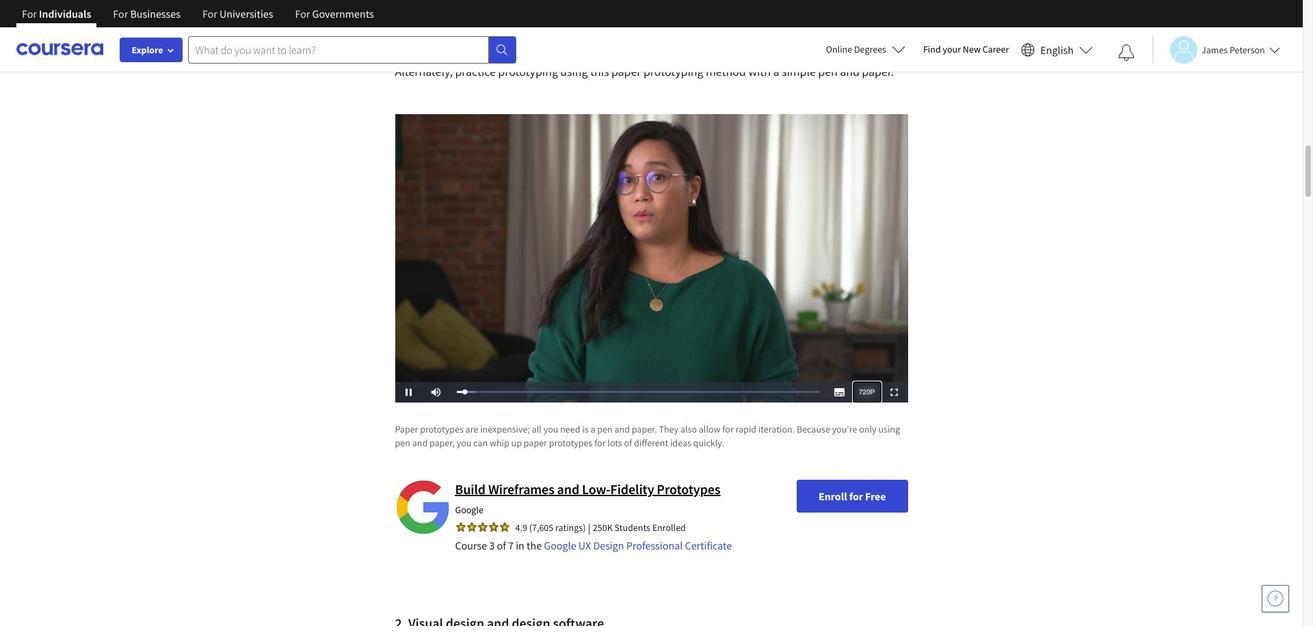 Task type: vqa. For each thing, say whether or not it's contained in the screenshot.
'For Governments'
yes



Task type: describe. For each thing, give the bounding box(es) containing it.
find your new career
[[923, 43, 1009, 55]]

up
[[511, 437, 522, 449]]

allow
[[699, 423, 720, 436]]

0 vertical spatial paper
[[611, 64, 641, 79]]

build wireframes and low-fidelity prototypes google
[[455, 481, 720, 516]]

free
[[865, 490, 886, 503]]

fidelity
[[610, 481, 654, 498]]

0 vertical spatial for
[[722, 423, 734, 436]]

paper prototypes are inexpensive; all you need is a pen and paper. they also allow for rapid iteration. because you're only using pen and paper, you can whip up paper prototypes for lots of different ideas quickly.
[[395, 423, 900, 449]]

method
[[706, 64, 746, 79]]

ux
[[578, 539, 591, 552]]

paper
[[395, 423, 418, 436]]

this
[[590, 64, 609, 79]]

your
[[943, 43, 961, 55]]

online degrees button
[[815, 34, 916, 64]]

for for businesses
[[113, 7, 128, 21]]

career
[[983, 43, 1009, 55]]

quickly.
[[693, 437, 724, 449]]

for inside button
[[849, 490, 863, 503]]

explore button
[[120, 38, 183, 62]]

practice
[[455, 64, 496, 79]]

for for individuals
[[22, 7, 37, 21]]

and down paper
[[412, 437, 428, 449]]

1 vertical spatial of
[[497, 539, 506, 552]]

1 vertical spatial prototypes
[[549, 437, 592, 449]]

4.9 (7,605 ratings) | 250k students enrolled
[[515, 521, 686, 535]]

2 vertical spatial pen
[[395, 437, 410, 449]]

build wireframes and low-fidelity prototypes link
[[455, 481, 720, 498]]

students
[[614, 522, 650, 534]]

of inside paper prototypes are inexpensive; all you need is a pen and paper. they also allow for rapid iteration. because you're only using pen and paper, you can whip up paper prototypes for lots of different ideas quickly.
[[624, 437, 632, 449]]

rapid
[[736, 423, 756, 436]]

lots
[[607, 437, 622, 449]]

(7,605
[[529, 522, 553, 534]]

filled star image
[[488, 522, 499, 533]]

720p
[[859, 388, 875, 396]]

1 filled star image from the left
[[455, 522, 466, 533]]

for for universities
[[202, 7, 217, 21]]

degrees
[[854, 43, 886, 55]]

whip
[[490, 437, 509, 449]]

governments
[[312, 7, 374, 21]]

universities
[[220, 7, 273, 21]]

can
[[473, 437, 488, 449]]

2 prototyping from the left
[[643, 64, 703, 79]]

banner navigation
[[11, 0, 385, 38]]

for universities
[[202, 7, 273, 21]]

show notifications image
[[1118, 44, 1135, 61]]

1 vertical spatial you
[[457, 437, 471, 449]]

google for wireframes
[[455, 504, 483, 516]]

enroll
[[819, 490, 847, 503]]

with
[[748, 64, 771, 79]]

individuals
[[39, 7, 91, 21]]

professional
[[626, 539, 683, 552]]

and inside 'build wireframes and low-fidelity prototypes google'
[[557, 481, 579, 498]]

prototypes
[[657, 481, 720, 498]]

and up lots
[[614, 423, 630, 436]]

1 horizontal spatial paper.
[[862, 64, 894, 79]]

google image
[[395, 480, 450, 535]]

paper. inside paper prototypes are inexpensive; all you need is a pen and paper. they also allow for rapid iteration. because you're only using pen and paper, you can whip up paper prototypes for lots of different ideas quickly.
[[632, 423, 657, 436]]

3
[[489, 539, 495, 552]]

paper inside paper prototypes are inexpensive; all you need is a pen and paper. they also allow for rapid iteration. because you're only using pen and paper, you can whip up paper prototypes for lots of different ideas quickly.
[[524, 437, 547, 449]]

find your new career link
[[916, 41, 1016, 58]]

build
[[455, 481, 486, 498]]

ratings)
[[555, 522, 586, 534]]

enroll for free button
[[797, 480, 908, 513]]

online degrees
[[826, 43, 886, 55]]

for businesses
[[113, 7, 180, 21]]

1 horizontal spatial you
[[543, 423, 558, 436]]

720p button
[[853, 382, 880, 403]]

different
[[634, 437, 668, 449]]

the
[[527, 539, 542, 552]]

james peterson
[[1202, 43, 1265, 56]]

all
[[532, 423, 542, 436]]

enrolled
[[652, 522, 686, 534]]

certificate
[[685, 539, 732, 552]]

you're
[[832, 423, 857, 436]]

businesses
[[130, 7, 180, 21]]

7
[[508, 539, 514, 552]]

online
[[826, 43, 852, 55]]



Task type: locate. For each thing, give the bounding box(es) containing it.
for left rapid on the bottom of page
[[722, 423, 734, 436]]

0 vertical spatial of
[[624, 437, 632, 449]]

2 horizontal spatial for
[[849, 490, 863, 503]]

also
[[680, 423, 697, 436]]

2 horizontal spatial pen
[[818, 64, 838, 79]]

0 horizontal spatial prototypes
[[420, 423, 464, 436]]

0 horizontal spatial paper.
[[632, 423, 657, 436]]

prototyping left method
[[643, 64, 703, 79]]

0 vertical spatial a
[[773, 64, 779, 79]]

for left governments
[[295, 7, 310, 21]]

0 horizontal spatial of
[[497, 539, 506, 552]]

is
[[582, 423, 589, 436]]

paper down all
[[524, 437, 547, 449]]

video player region
[[395, 114, 908, 403]]

1 horizontal spatial using
[[878, 423, 900, 436]]

for
[[722, 423, 734, 436], [594, 437, 606, 449], [849, 490, 863, 503]]

1 horizontal spatial prototyping
[[643, 64, 703, 79]]

google down ratings)
[[544, 539, 576, 552]]

0 horizontal spatial using
[[560, 64, 588, 79]]

ideas
[[670, 437, 691, 449]]

you
[[543, 423, 558, 436], [457, 437, 471, 449]]

help center image
[[1267, 591, 1284, 607]]

4 for from the left
[[295, 7, 310, 21]]

2 for from the left
[[113, 7, 128, 21]]

1 horizontal spatial for
[[722, 423, 734, 436]]

google down "build"
[[455, 504, 483, 516]]

2 filled star image from the left
[[466, 522, 477, 533]]

using
[[560, 64, 588, 79], [878, 423, 900, 436]]

for left universities
[[202, 7, 217, 21]]

0 horizontal spatial paper
[[524, 437, 547, 449]]

|
[[588, 521, 591, 535]]

0 vertical spatial paper.
[[862, 64, 894, 79]]

wireframes
[[488, 481, 554, 498]]

of right 3
[[497, 539, 506, 552]]

alternately, practice prototyping using this paper prototyping method with a simple pen and paper.
[[395, 64, 899, 79]]

0 vertical spatial you
[[543, 423, 558, 436]]

1 vertical spatial for
[[594, 437, 606, 449]]

1 for from the left
[[22, 7, 37, 21]]

0 horizontal spatial google
[[455, 504, 483, 516]]

are
[[465, 423, 478, 436]]

google link
[[455, 504, 483, 516]]

1 vertical spatial a
[[590, 423, 595, 436]]

paper
[[611, 64, 641, 79], [524, 437, 547, 449]]

because
[[797, 423, 830, 436]]

english
[[1040, 43, 1074, 56]]

a inside paper prototypes are inexpensive; all you need is a pen and paper. they also allow for rapid iteration. because you're only using pen and paper, you can whip up paper prototypes for lots of different ideas quickly.
[[590, 423, 595, 436]]

prototyping
[[498, 64, 558, 79], [643, 64, 703, 79]]

google for 3
[[544, 539, 576, 552]]

low-
[[582, 481, 610, 498]]

james
[[1202, 43, 1228, 56]]

1 horizontal spatial a
[[773, 64, 779, 79]]

prototypes up paper,
[[420, 423, 464, 436]]

1 horizontal spatial paper
[[611, 64, 641, 79]]

1 vertical spatial using
[[878, 423, 900, 436]]

0 horizontal spatial pen
[[395, 437, 410, 449]]

using right only
[[878, 423, 900, 436]]

and down online degrees
[[840, 64, 859, 79]]

and left 'low-' at the left of the page
[[557, 481, 579, 498]]

and
[[840, 64, 859, 79], [614, 423, 630, 436], [412, 437, 428, 449], [557, 481, 579, 498]]

prototypes down need
[[549, 437, 592, 449]]

pen down online
[[818, 64, 838, 79]]

course 3 of 7 in the google ux design professional certificate
[[455, 539, 732, 552]]

new
[[963, 43, 981, 55]]

1 vertical spatial pen
[[597, 423, 613, 436]]

for left lots
[[594, 437, 606, 449]]

for
[[22, 7, 37, 21], [113, 7, 128, 21], [202, 7, 217, 21], [295, 7, 310, 21]]

1 vertical spatial paper
[[524, 437, 547, 449]]

a
[[773, 64, 779, 79], [590, 423, 595, 436]]

james peterson button
[[1152, 36, 1280, 63]]

english button
[[1016, 27, 1098, 72]]

of
[[624, 437, 632, 449], [497, 539, 506, 552]]

you right all
[[543, 423, 558, 436]]

1 horizontal spatial of
[[624, 437, 632, 449]]

find
[[923, 43, 941, 55]]

google inside 'build wireframes and low-fidelity prototypes google'
[[455, 504, 483, 516]]

peterson
[[1230, 43, 1265, 56]]

0 horizontal spatial a
[[590, 423, 595, 436]]

1 vertical spatial paper.
[[632, 423, 657, 436]]

paper,
[[429, 437, 455, 449]]

1 horizontal spatial prototypes
[[549, 437, 592, 449]]

250k
[[593, 522, 613, 534]]

0 vertical spatial prototypes
[[420, 423, 464, 436]]

design
[[593, 539, 624, 552]]

simple
[[782, 64, 816, 79]]

need
[[560, 423, 580, 436]]

they
[[659, 423, 678, 436]]

paper right this
[[611, 64, 641, 79]]

only
[[859, 423, 876, 436]]

for individuals
[[22, 7, 91, 21]]

in
[[516, 539, 524, 552]]

pen down paper
[[395, 437, 410, 449]]

1 prototyping from the left
[[498, 64, 558, 79]]

prototyping right practice
[[498, 64, 558, 79]]

0 vertical spatial pen
[[818, 64, 838, 79]]

pen up lots
[[597, 423, 613, 436]]

What do you want to learn? text field
[[188, 36, 489, 63]]

3 filled star image from the left
[[477, 522, 488, 533]]

alternately,
[[395, 64, 453, 79]]

a right with
[[773, 64, 779, 79]]

inexpensive;
[[480, 423, 530, 436]]

iteration.
[[758, 423, 795, 436]]

explore
[[132, 44, 163, 56]]

3 for from the left
[[202, 7, 217, 21]]

enroll for free
[[819, 490, 886, 503]]

None search field
[[188, 36, 516, 63]]

paper.
[[862, 64, 894, 79], [632, 423, 657, 436]]

of right lots
[[624, 437, 632, 449]]

4 filled star image from the left
[[499, 522, 510, 533]]

1 horizontal spatial google
[[544, 539, 576, 552]]

for left free at the right of page
[[849, 490, 863, 503]]

you down are
[[457, 437, 471, 449]]

0 vertical spatial using
[[560, 64, 588, 79]]

pen
[[818, 64, 838, 79], [597, 423, 613, 436], [395, 437, 410, 449]]

prototypes
[[420, 423, 464, 436], [549, 437, 592, 449]]

2 vertical spatial for
[[849, 490, 863, 503]]

filled star image
[[455, 522, 466, 533], [466, 522, 477, 533], [477, 522, 488, 533], [499, 522, 510, 533]]

for for governments
[[295, 7, 310, 21]]

google
[[455, 504, 483, 516], [544, 539, 576, 552]]

0 horizontal spatial you
[[457, 437, 471, 449]]

1 horizontal spatial pen
[[597, 423, 613, 436]]

for left businesses
[[113, 7, 128, 21]]

0 horizontal spatial for
[[594, 437, 606, 449]]

0 vertical spatial google
[[455, 504, 483, 516]]

a right "is" on the left bottom
[[590, 423, 595, 436]]

using inside paper prototypes are inexpensive; all you need is a pen and paper. they also allow for rapid iteration. because you're only using pen and paper, you can whip up paper prototypes for lots of different ideas quickly.
[[878, 423, 900, 436]]

coursera image
[[16, 38, 103, 60]]

4.9
[[515, 522, 527, 534]]

paper. down degrees
[[862, 64, 894, 79]]

using left this
[[560, 64, 588, 79]]

0 horizontal spatial prototyping
[[498, 64, 558, 79]]

paper. up different on the bottom of page
[[632, 423, 657, 436]]

course
[[455, 539, 487, 552]]

1 vertical spatial google
[[544, 539, 576, 552]]

for governments
[[295, 7, 374, 21]]

for left individuals at top left
[[22, 7, 37, 21]]



